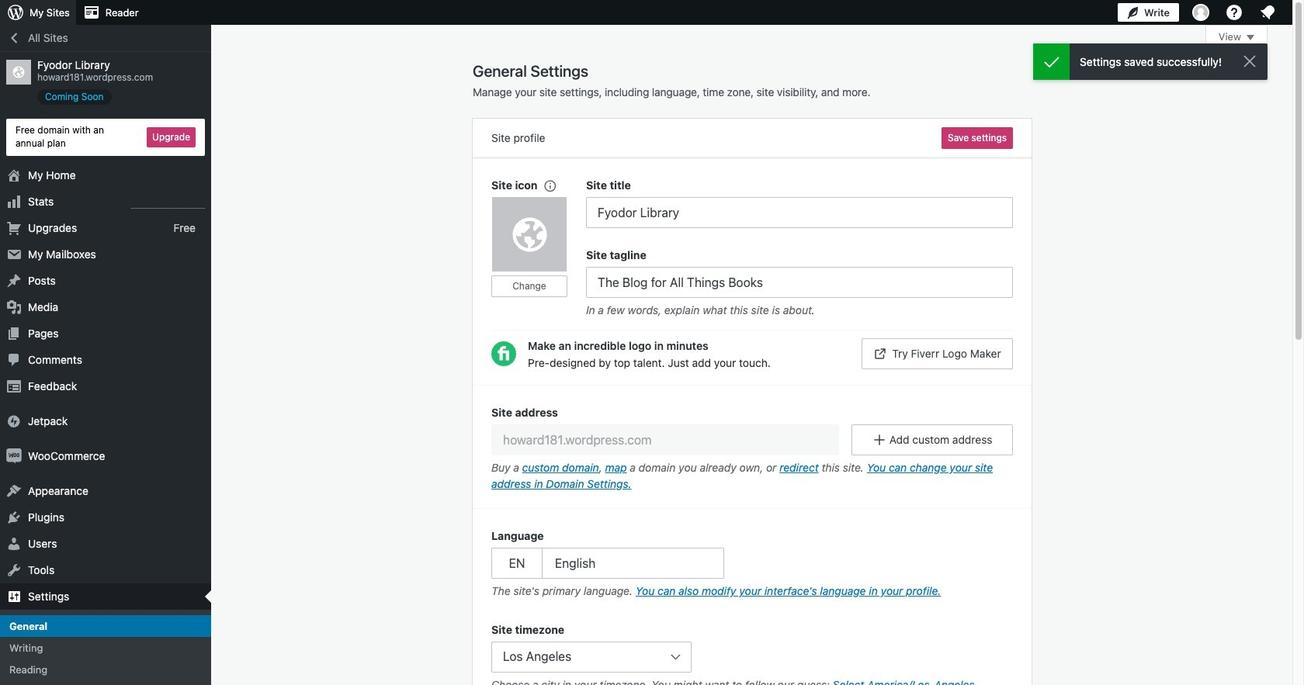 Task type: describe. For each thing, give the bounding box(es) containing it.
dismiss image
[[1241, 52, 1260, 71]]

2 img image from the top
[[6, 449, 22, 464]]

highest hourly views 0 image
[[131, 198, 205, 209]]

help image
[[1226, 3, 1244, 22]]

manage your notifications image
[[1259, 3, 1278, 22]]

1 img image from the top
[[6, 414, 22, 429]]



Task type: vqa. For each thing, say whether or not it's contained in the screenshot.
bottommost img
yes



Task type: locate. For each thing, give the bounding box(es) containing it.
None text field
[[586, 197, 1014, 228], [586, 267, 1014, 298], [492, 425, 840, 456], [586, 197, 1014, 228], [586, 267, 1014, 298], [492, 425, 840, 456]]

0 vertical spatial img image
[[6, 414, 22, 429]]

1 vertical spatial img image
[[6, 449, 22, 464]]

more information image
[[543, 178, 557, 192]]

notice status
[[1034, 43, 1268, 80]]

my profile image
[[1193, 4, 1210, 21]]

closed image
[[1247, 35, 1255, 40]]

fiverr small logo image
[[492, 342, 516, 367]]

group
[[492, 177, 586, 322], [586, 177, 1014, 228], [586, 247, 1014, 322], [473, 385, 1032, 509], [492, 528, 1014, 603], [492, 622, 1014, 686]]

img image
[[6, 414, 22, 429], [6, 449, 22, 464]]

main content
[[473, 25, 1268, 686]]



